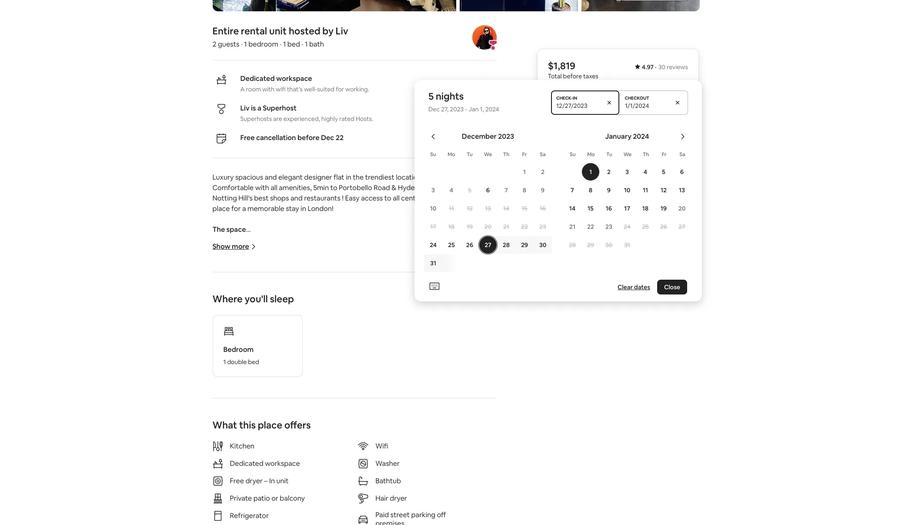 Task type: locate. For each thing, give the bounding box(es) containing it.
1 horizontal spatial 9 button
[[600, 181, 618, 199]]

3 button down the "reserve"
[[618, 163, 637, 181]]

1 horizontal spatial 5
[[468, 186, 472, 194]]

with up best
[[255, 183, 269, 192]]

taxes
[[584, 72, 599, 80]]

14 button up airbnb
[[564, 200, 582, 217]]

1 vertical spatial all
[[393, 194, 400, 203]]

22 button left fully
[[582, 218, 600, 235]]

bedroom down rental
[[249, 40, 278, 49]]

before for $1,819
[[563, 72, 582, 80]]

0 horizontal spatial 31
[[430, 259, 437, 267]]

1 inside bedroom 1 double bed
[[223, 358, 226, 366]]

0 horizontal spatial 19 button
[[461, 218, 479, 235]]

11
[[643, 186, 648, 194], [449, 204, 454, 212]]

spacious
[[235, 173, 263, 182]]

2 16 button from the left
[[600, 200, 618, 217]]

0 vertical spatial bed
[[287, 40, 300, 49]]

2 21 button from the left
[[564, 218, 582, 235]]

17 button up at
[[424, 218, 443, 235]]

large
[[295, 235, 311, 244], [366, 256, 382, 265]]

2 vertical spatial is
[[401, 246, 406, 255]]

4 button
[[637, 163, 655, 181], [443, 181, 461, 199]]

6 button
[[673, 163, 691, 181], [479, 181, 497, 199]]

1 horizontal spatial 11
[[643, 186, 648, 194]]

walk
[[383, 256, 398, 265]]

the up the portobello
[[353, 173, 364, 182]]

clear dates button
[[614, 280, 654, 295]]

place inside liv's place on airbnb is usually fully booked.
[[623, 214, 640, 223]]

rental
[[241, 25, 267, 37]]

of inside the apartment includes a large modern open plan living room and kitchen with a beautiful terrace overlooking a quiet garden. the bedroom is located at the back of the property so very quite. spacious bathroom with large walk in shower and beautiful bath
[[471, 246, 477, 255]]

0 horizontal spatial 23
[[540, 223, 547, 231]]

comfortable
[[213, 183, 254, 192]]

airbnb
[[548, 222, 570, 231]]

1 tu from the left
[[467, 151, 473, 158]]

16 for 1st 16 button from right
[[606, 204, 612, 212]]

1 horizontal spatial 30 button
[[600, 236, 618, 254]]

the down "the space"
[[213, 235, 225, 244]]

0 vertical spatial 3
[[626, 168, 629, 176]]

0 vertical spatial bath
[[309, 40, 324, 49]]

entire
[[297, 288, 316, 297]]

2 15 from the left
[[588, 204, 594, 212]]

is inside liv's place on airbnb is usually fully booked.
[[571, 222, 576, 231]]

2024 inside calendar application
[[633, 132, 649, 141]]

22 button left airbnb
[[516, 218, 534, 235]]

27 button
[[673, 218, 691, 235], [479, 236, 497, 254]]

0 horizontal spatial for
[[231, 204, 241, 213]]

0 horizontal spatial 24
[[430, 241, 437, 249]]

7 for 1st 7 button from left
[[505, 186, 508, 194]]

in right stay
[[301, 204, 306, 213]]

modern
[[313, 235, 338, 244]]

3 right be
[[626, 168, 629, 176]]

bed inside entire rental unit hosted by liv 2 guests · 1 bedroom · 1 bed · 1 bath
[[287, 40, 300, 49]]

2023 right december
[[498, 132, 514, 141]]

5 left nights on the top of the page
[[429, 90, 434, 102]]

before
[[563, 72, 582, 80], [297, 133, 320, 142]]

workspace for dedicated workspace
[[265, 459, 300, 468]]

26 button right at
[[461, 236, 479, 254]]

3 right park
[[432, 186, 435, 194]]

10 button
[[618, 181, 637, 199], [424, 200, 443, 217]]

1 horizontal spatial before
[[563, 72, 582, 80]]

place down notting
[[213, 204, 230, 213]]

1 horizontal spatial 5 button
[[655, 163, 673, 181]]

1 vertical spatial 31 button
[[424, 254, 460, 272]]

0 vertical spatial large
[[295, 235, 311, 244]]

2 tu from the left
[[607, 151, 613, 158]]

4 button right be
[[637, 163, 655, 181]]

is
[[251, 104, 256, 113], [571, 222, 576, 231], [401, 246, 406, 255]]

1 vertical spatial is
[[571, 222, 576, 231]]

1 vertical spatial 10 button
[[424, 200, 443, 217]]

5 nights dec 27, 2023 - jan 1, 2024
[[429, 90, 499, 113]]

1 horizontal spatial bed
[[287, 40, 300, 49]]

a up overlooking
[[290, 235, 294, 244]]

1 mo from the left
[[448, 151, 456, 158]]

free for free cancellation before dec 22
[[240, 133, 255, 142]]

14
[[504, 204, 510, 212], [570, 204, 576, 212]]

luxury spacious and elegant designer flat in the trendiest location of london! comfortable with all amenities, 5min to portobello road & hyde park & in the middle of notting hill's best shops and restaurants ! easy access to all central london sights. unique place for a memorable stay in london!
[[213, 173, 497, 213]]

jan
[[469, 105, 479, 113]]

of for london!
[[481, 183, 488, 192]]

0 horizontal spatial 28 button
[[497, 236, 516, 254]]

0 vertical spatial the
[[213, 225, 225, 234]]

20
[[679, 204, 686, 212], [485, 223, 492, 231]]

0 horizontal spatial 3 button
[[424, 181, 443, 199]]

1 horizontal spatial 2023
[[498, 132, 514, 141]]

1 horizontal spatial 11 button
[[637, 181, 655, 199]]

8 for second "8" button
[[589, 186, 593, 194]]

place
[[213, 204, 230, 213], [623, 214, 640, 223], [258, 419, 282, 431]]

1 horizontal spatial 18 button
[[637, 200, 655, 217]]

1 fr from the left
[[522, 151, 527, 158]]

3 for 3 button to the left
[[432, 186, 435, 194]]

1 vertical spatial dedicated
[[230, 459, 264, 468]]

2 8 from the left
[[589, 186, 593, 194]]

1 su from the left
[[430, 151, 436, 158]]

for down hill's
[[231, 204, 241, 213]]

25 right booked.
[[642, 223, 649, 231]]

1 7 button from the left
[[497, 181, 516, 199]]

1 vertical spatial room
[[391, 235, 408, 244]]

a inside luxury spacious and elegant designer flat in the trendiest location of london! comfortable with all amenities, 5min to portobello road & hyde park & in the middle of notting hill's best shops and restaurants ! easy access to all central london sights. unique place for a memorable stay in london!
[[242, 204, 246, 213]]

3 button right central
[[424, 181, 443, 199]]

1 horizontal spatial th
[[643, 151, 649, 158]]

0 vertical spatial 3 button
[[618, 163, 637, 181]]

0 vertical spatial 19
[[661, 204, 667, 212]]

2 21 from the left
[[570, 223, 576, 231]]

unit
[[269, 25, 287, 37], [276, 476, 289, 485]]

london! down restaurants
[[308, 204, 334, 213]]

1 28 from the left
[[503, 241, 510, 249]]

dryer left –
[[246, 476, 263, 485]]

property down the show more
[[213, 256, 241, 265]]

calendar application
[[415, 123, 912, 280]]

all
[[271, 183, 277, 192], [393, 194, 400, 203]]

11 button up on
[[637, 181, 655, 199]]

2 14 from the left
[[570, 204, 576, 212]]

to right you'll
[[277, 288, 284, 297]]

13 button right yet at right
[[673, 181, 691, 199]]

spacious
[[287, 256, 315, 265]]

27 for the rightmost 27 'button'
[[679, 223, 686, 231]]

2 30 button from the left
[[600, 236, 618, 254]]

luxury chic flat in notting hill image 5 image
[[581, 0, 700, 11]]

before for free
[[297, 133, 320, 142]]

before down experienced,
[[297, 133, 320, 142]]

6
[[681, 168, 684, 176], [486, 186, 490, 194]]

0 horizontal spatial 23 button
[[534, 218, 552, 235]]

24 left back in the top of the page
[[430, 241, 437, 249]]

for inside luxury spacious and elegant designer flat in the trendiest location of london! comfortable with all amenities, 5min to portobello road & hyde park & in the middle of notting hill's best shops and restaurants ! easy access to all central london sights. unique place for a memorable stay in london!
[[231, 204, 241, 213]]

11 button
[[637, 181, 655, 199], [443, 200, 461, 217]]

15 button up usually
[[582, 200, 600, 217]]

4 right london
[[450, 186, 454, 194]]

27
[[679, 223, 686, 231], [485, 241, 492, 249]]

1 horizontal spatial &
[[432, 183, 437, 192]]

of right back in the top of the page
[[471, 246, 477, 255]]

unit right rental
[[269, 25, 287, 37]]

reserve button
[[548, 146, 688, 167]]

cancellation
[[256, 133, 296, 142]]

rated
[[339, 115, 354, 123]]

19 button right on
[[655, 200, 673, 217]]

24 right liv's
[[624, 223, 631, 231]]

1 horizontal spatial 7 button
[[564, 181, 582, 199]]

0 horizontal spatial 20
[[485, 223, 492, 231]]

20 for top the 20 button
[[679, 204, 686, 212]]

1 29 from the left
[[521, 241, 528, 249]]

1 vertical spatial 26 button
[[461, 236, 479, 254]]

0 vertical spatial unit
[[269, 25, 287, 37]]

6 right middle at the right of the page
[[486, 186, 490, 194]]

room inside dedicated workspace a room with wifi that's well-suited for working.
[[246, 85, 261, 93]]

0 vertical spatial free
[[240, 133, 255, 142]]

23 left booked.
[[606, 223, 613, 231]]

1 we from the left
[[484, 151, 492, 158]]

tu down december
[[467, 151, 473, 158]]

19
[[661, 204, 667, 212], [467, 223, 473, 231]]

workspace up the in
[[265, 459, 300, 468]]

7 up liv's place on airbnb is usually fully booked.
[[571, 186, 574, 194]]

fr
[[522, 151, 527, 158], [662, 151, 667, 158]]

0 vertical spatial place
[[213, 204, 230, 213]]

0 horizontal spatial 21
[[504, 223, 510, 231]]

27 right on
[[679, 223, 686, 231]]

13 for right 13 button
[[679, 186, 685, 194]]

2023 left -
[[450, 105, 464, 113]]

16 button up airbnb
[[534, 200, 552, 217]]

11 down yet at right
[[643, 186, 648, 194]]

before inside $1,819 total before taxes
[[563, 72, 582, 80]]

0 vertical spatial is
[[251, 104, 256, 113]]

19 button up back in the top of the page
[[461, 218, 479, 235]]

12 button down middle at the right of the page
[[461, 200, 479, 217]]

1 21 from the left
[[504, 223, 510, 231]]

1 horizontal spatial 18
[[643, 204, 649, 212]]

9 button up airbnb
[[534, 181, 552, 199]]

1 horizontal spatial 26 button
[[655, 218, 673, 235]]

to down flat
[[330, 183, 337, 192]]

with inside dedicated workspace a room with wifi that's well-suited for working.
[[262, 85, 274, 93]]

0 vertical spatial 5 button
[[655, 163, 673, 181]]

2 2 button from the left
[[600, 163, 618, 181]]

beautiful down back in the top of the page
[[445, 256, 473, 265]]

16 button
[[534, 200, 552, 217], [600, 200, 618, 217]]

dedicated down "kitchen"
[[230, 459, 264, 468]]

0 vertical spatial 12 button
[[655, 181, 673, 199]]

off
[[437, 510, 446, 519]]

10 button down park
[[424, 200, 443, 217]]

0 horizontal spatial tu
[[467, 151, 473, 158]]

1 horizontal spatial su
[[570, 151, 576, 158]]

1 horizontal spatial 16 button
[[600, 200, 618, 217]]

20 button down unique
[[479, 218, 497, 235]]

0 horizontal spatial 13 button
[[479, 200, 497, 217]]

22 left fully
[[587, 223, 594, 231]]

the for the space
[[213, 225, 225, 234]]

dedicated for dedicated workspace
[[230, 459, 264, 468]]

18 up on
[[643, 204, 649, 212]]

dedicated for dedicated workspace a room with wifi that's well-suited for working.
[[240, 74, 275, 83]]

10 for 10 button to the right
[[624, 186, 631, 194]]

18 button up back in the top of the page
[[443, 218, 461, 235]]

1 9 from the left
[[541, 186, 545, 194]]

guests
[[218, 40, 239, 49]]

1 vertical spatial 19
[[467, 223, 473, 231]]

2 we from the left
[[624, 151, 632, 158]]

1 horizontal spatial bedroom
[[370, 246, 400, 255]]

so
[[243, 256, 250, 265]]

9 button
[[534, 181, 552, 199], [600, 181, 618, 199]]

bathroom
[[317, 256, 349, 265]]

31 down booked.
[[625, 241, 630, 249]]

2 fr from the left
[[662, 151, 667, 158]]

close button
[[657, 280, 688, 295]]

for right suited
[[336, 85, 344, 93]]

you won't be charged yet
[[583, 174, 654, 182]]

back
[[454, 246, 469, 255]]

1 horizontal spatial 8 button
[[582, 181, 600, 199]]

30 button down airbnb
[[534, 236, 552, 254]]

to down road
[[384, 194, 391, 203]]

0 horizontal spatial 26 button
[[461, 236, 479, 254]]

0 vertical spatial property
[[213, 256, 241, 265]]

refrigerator
[[230, 511, 269, 520]]

free
[[240, 133, 255, 142], [230, 476, 244, 485]]

17 for bottommost 17 button
[[431, 223, 436, 231]]

8 button left be
[[582, 181, 600, 199]]

5
[[429, 90, 434, 102], [662, 168, 666, 176], [468, 186, 472, 194]]

2
[[213, 40, 216, 49], [541, 168, 545, 176], [607, 168, 611, 176]]

1 horizontal spatial 24
[[624, 223, 631, 231]]

1 2 button from the left
[[534, 163, 552, 181]]

·
[[241, 40, 243, 49], [280, 40, 282, 49], [302, 40, 303, 49], [655, 63, 657, 71]]

plan
[[358, 235, 371, 244]]

of
[[423, 173, 430, 182], [481, 183, 488, 192], [471, 246, 477, 255]]

8 right unique
[[523, 186, 527, 194]]

Add date text field
[[625, 102, 668, 110]]

room
[[246, 85, 261, 93], [391, 235, 408, 244]]

bed inside bedroom 1 double bed
[[248, 358, 259, 366]]

1 horizontal spatial 7
[[571, 186, 574, 194]]

18 button
[[637, 200, 655, 217], [443, 218, 461, 235]]

0 horizontal spatial bed
[[248, 358, 259, 366]]

31 button down kitchen
[[424, 254, 460, 272]]

12 button right yet at right
[[655, 181, 673, 199]]

14 button right unique
[[497, 200, 516, 217]]

1 23 from the left
[[540, 223, 547, 231]]

1 button
[[516, 163, 534, 181], [582, 163, 600, 181]]

1 16 from the left
[[540, 204, 546, 212]]

1 vertical spatial 3 button
[[424, 181, 443, 199]]

the up show
[[213, 225, 225, 234]]

bedroom inside entire rental unit hosted by liv 2 guests · 1 bedroom · 1 bed · 1 bath
[[249, 40, 278, 49]]

1 vertical spatial of
[[481, 183, 488, 192]]

2 23 from the left
[[606, 223, 613, 231]]

27 button right on
[[673, 218, 691, 235]]

is left located
[[401, 246, 406, 255]]

workspace up "that's"
[[276, 74, 312, 83]]

1 8 from the left
[[523, 186, 527, 194]]

1 horizontal spatial 25 button
[[637, 218, 655, 235]]

1 vertical spatial 27
[[485, 241, 492, 249]]

2 16 from the left
[[606, 204, 612, 212]]

0 vertical spatial access
[[361, 194, 383, 203]]

all up shops
[[271, 183, 277, 192]]

1 horizontal spatial 23
[[606, 223, 613, 231]]

4.97
[[642, 63, 654, 71]]

24 for topmost 24 button
[[624, 223, 631, 231]]

elegant
[[278, 173, 303, 182]]

trendiest
[[365, 173, 394, 182]]

1 vertical spatial bed
[[248, 358, 259, 366]]

1 vertical spatial place
[[623, 214, 640, 223]]

28 button
[[497, 236, 516, 254], [564, 236, 582, 254]]

2 29 from the left
[[587, 241, 594, 249]]

place right 'this'
[[258, 419, 282, 431]]

1 horizontal spatial 13
[[679, 186, 685, 194]]

with left wifi
[[262, 85, 274, 93]]

0 horizontal spatial 27
[[485, 241, 492, 249]]

and down amenities,
[[291, 194, 303, 203]]

0 vertical spatial 2023
[[450, 105, 464, 113]]

2 th from the left
[[643, 151, 649, 158]]

16 button up fully
[[600, 200, 618, 217]]

london!
[[431, 173, 457, 182], [308, 204, 334, 213]]

0 horizontal spatial 15 button
[[516, 200, 534, 217]]

parking
[[411, 510, 436, 519]]

2024 right january
[[633, 132, 649, 141]]

1 horizontal spatial 14
[[570, 204, 576, 212]]

2 1 button from the left
[[582, 163, 600, 181]]

24 for 24 button to the bottom
[[430, 241, 437, 249]]

2 14 button from the left
[[564, 200, 582, 217]]

th down december 2023
[[503, 151, 510, 158]]

0 horizontal spatial room
[[246, 85, 261, 93]]

1
[[244, 40, 247, 49], [283, 40, 286, 49], [305, 40, 308, 49], [524, 168, 526, 176], [590, 168, 592, 176], [223, 358, 226, 366]]

access right have
[[253, 288, 275, 297]]

dec inside 5 nights dec 27, 2023 - jan 1, 2024
[[429, 105, 440, 113]]

7 button left you
[[564, 181, 582, 199]]

1 horizontal spatial 22
[[521, 223, 528, 231]]

1 16 button from the left
[[534, 200, 552, 217]]

18 button up booked.
[[637, 200, 655, 217]]

1 29 button from the left
[[516, 236, 534, 254]]

26 right on
[[661, 223, 668, 231]]

0 horizontal spatial 2
[[213, 40, 216, 49]]

2023
[[450, 105, 464, 113], [498, 132, 514, 141]]

for
[[336, 85, 344, 93], [231, 204, 241, 213]]

unique
[[473, 194, 495, 203]]

1 horizontal spatial property
[[318, 288, 346, 297]]

the
[[353, 173, 364, 182], [445, 183, 456, 192], [441, 246, 452, 255], [479, 246, 490, 255], [285, 288, 296, 297]]

working.
[[345, 85, 369, 93]]

0 horizontal spatial 29 button
[[516, 236, 534, 254]]

2 7 button from the left
[[564, 181, 582, 199]]

1 vertical spatial bath
[[475, 256, 489, 265]]

1 8 button from the left
[[516, 181, 534, 199]]

reserve
[[605, 152, 631, 161]]

12
[[661, 186, 667, 194], [467, 204, 473, 212]]

dec down the highly
[[321, 133, 334, 142]]

beautiful down apartment
[[213, 246, 241, 255]]

the up sights.
[[445, 183, 456, 192]]

a down hill's
[[242, 204, 246, 213]]

9
[[541, 186, 545, 194], [607, 186, 611, 194]]

1 horizontal spatial 31 button
[[618, 236, 637, 254]]

the
[[213, 225, 225, 234], [213, 235, 225, 244], [356, 246, 368, 255]]

1 vertical spatial access
[[253, 288, 275, 297]]

where you'll sleep
[[213, 293, 294, 305]]

16
[[540, 204, 546, 212], [606, 204, 612, 212]]

0 vertical spatial 11
[[643, 186, 648, 194]]

27 button right back in the top of the page
[[479, 236, 497, 254]]

dedicated inside dedicated workspace a room with wifi that's well-suited for working.
[[240, 74, 275, 83]]

dryer for hair
[[390, 494, 407, 503]]

0 horizontal spatial bath
[[309, 40, 324, 49]]

dedicated workspace
[[230, 459, 300, 468]]

10 down "charged"
[[624, 186, 631, 194]]

20 button right on
[[673, 200, 691, 217]]

0 vertical spatial 24
[[624, 223, 631, 231]]

workspace inside dedicated workspace a room with wifi that's well-suited for working.
[[276, 74, 312, 83]]

is inside the apartment includes a large modern open plan living room and kitchen with a beautiful terrace overlooking a quiet garden. the bedroom is located at the back of the property so very quite. spacious bathroom with large walk in shower and beautiful bath
[[401, 246, 406, 255]]

6 button right sights.
[[479, 181, 497, 199]]

room inside the apartment includes a large modern open plan living room and kitchen with a beautiful terrace overlooking a quiet garden. the bedroom is located at the back of the property so very quite. spacious bathroom with large walk in shower and beautiful bath
[[391, 235, 408, 244]]

1 vertical spatial 20
[[485, 223, 492, 231]]

4 for the right 4 button
[[644, 168, 648, 176]]

1 21 button from the left
[[497, 218, 516, 235]]

0 vertical spatial 4 button
[[637, 163, 655, 181]]

in right walk
[[399, 256, 405, 265]]

0 vertical spatial 25 button
[[637, 218, 655, 235]]

1 horizontal spatial 8
[[589, 186, 593, 194]]

22 for 1st 22 button from the right
[[587, 223, 594, 231]]

we down january 2024
[[624, 151, 632, 158]]

liv is a superhost. learn more about liv. image
[[472, 25, 497, 50], [472, 25, 497, 50]]

kitchen
[[423, 235, 447, 244]]

1 23 button from the left
[[534, 218, 552, 235]]

hair
[[375, 494, 388, 503]]

1 vertical spatial 11
[[449, 204, 454, 212]]

31
[[625, 241, 630, 249], [430, 259, 437, 267]]

property
[[213, 256, 241, 265], [318, 288, 346, 297]]

& right road
[[392, 183, 396, 192]]

13 button
[[673, 181, 691, 199], [479, 200, 497, 217]]

1 th from the left
[[503, 151, 510, 158]]

25 button right at
[[443, 236, 461, 254]]

1 horizontal spatial dec
[[429, 105, 440, 113]]

2 sa from the left
[[680, 151, 686, 158]]

bedroom 1 double bed
[[223, 345, 259, 366]]

beautiful
[[213, 246, 241, 255], [445, 256, 473, 265]]

we
[[484, 151, 492, 158], [624, 151, 632, 158]]

1 7 from the left
[[505, 186, 508, 194]]

29 for 1st 29 button from left
[[521, 241, 528, 249]]

1 horizontal spatial place
[[258, 419, 282, 431]]

29 for 2nd 29 button from left
[[587, 241, 594, 249]]

unit inside entire rental unit hosted by liv 2 guests · 1 bedroom · 1 bed · 1 bath
[[269, 25, 287, 37]]

10 for bottommost 10 button
[[430, 204, 437, 212]]

room right a
[[246, 85, 261, 93]]

workspace for dedicated workspace a room with wifi that's well-suited for working.
[[276, 74, 312, 83]]

large left walk
[[366, 256, 382, 265]]

0 horizontal spatial 9
[[541, 186, 545, 194]]

0 vertical spatial 19 button
[[655, 200, 673, 217]]

quite.
[[267, 256, 285, 265]]

bedroom down the living
[[370, 246, 400, 255]]

17 up kitchen
[[431, 223, 436, 231]]

dates
[[634, 283, 651, 291]]

13 button down middle at the right of the page
[[479, 200, 497, 217]]

22 down rated
[[336, 133, 344, 142]]

in
[[269, 476, 275, 485]]

2 7 from the left
[[571, 186, 574, 194]]

by liv
[[322, 25, 348, 37]]



Task type: describe. For each thing, give the bounding box(es) containing it.
17 for the right 17 button
[[624, 204, 630, 212]]

sights.
[[451, 194, 471, 203]]

0 vertical spatial all
[[271, 183, 277, 192]]

clear
[[618, 283, 633, 291]]

1 horizontal spatial london!
[[431, 173, 457, 182]]

total
[[548, 72, 562, 80]]

december
[[462, 132, 497, 141]]

the left entire
[[285, 288, 296, 297]]

free for free dryer – in unit
[[230, 476, 244, 485]]

a
[[240, 85, 245, 93]]

0 vertical spatial 31
[[625, 241, 630, 249]]

dryer for free
[[246, 476, 263, 485]]

bath inside entire rental unit hosted by liv 2 guests · 1 bedroom · 1 bed · 1 bath
[[309, 40, 324, 49]]

entire rental unit hosted by liv 2 guests · 1 bedroom · 1 bed · 1 bath
[[213, 25, 348, 49]]

2 9 button from the left
[[600, 181, 618, 199]]

superhosts
[[240, 115, 272, 123]]

1 vertical spatial 4 button
[[443, 181, 461, 199]]

1 vertical spatial 17 button
[[424, 218, 443, 235]]

hyde
[[398, 183, 415, 192]]

a left "quiet"
[[307, 246, 310, 255]]

12/27/2023
[[553, 102, 585, 110]]

hill's
[[239, 194, 253, 203]]

the for the apartment includes a large modern open plan living room and kitchen with a beautiful terrace overlooking a quiet garden. the bedroom is located at the back of the property so very quite. spacious bathroom with large walk in shower and beautiful bath
[[213, 235, 225, 244]]

1 vertical spatial 12 button
[[461, 200, 479, 217]]

charged
[[620, 174, 643, 182]]

2 29 button from the left
[[582, 236, 600, 254]]

8 for 2nd "8" button from the right
[[523, 186, 527, 194]]

guests
[[213, 288, 235, 297]]

amenities,
[[279, 183, 312, 192]]

liv is a superhost superhosts are experienced, highly rated hosts.
[[240, 104, 373, 123]]

2023 inside 5 nights dec 27, 2023 - jan 1, 2024
[[450, 105, 464, 113]]

december 2023
[[462, 132, 514, 141]]

is inside liv is a superhost superhosts are experienced, highly rated hosts.
[[251, 104, 256, 113]]

0 vertical spatial of
[[423, 173, 430, 182]]

2 9 from the left
[[607, 186, 611, 194]]

2 8 button from the left
[[582, 181, 600, 199]]

4 for 4 button to the bottom
[[450, 186, 454, 194]]

1 horizontal spatial 30
[[606, 241, 613, 249]]

what this place offers
[[213, 419, 311, 431]]

2 23 button from the left
[[600, 218, 618, 235]]

bath inside the apartment includes a large modern open plan living room and kitchen with a beautiful terrace overlooking a quiet garden. the bedroom is located at the back of the property so very quite. spacious bathroom with large walk in shower and beautiful bath
[[475, 256, 489, 265]]

and up located
[[410, 235, 422, 244]]

0 horizontal spatial 22
[[336, 133, 344, 142]]

1 vertical spatial 6
[[486, 186, 490, 194]]

with inside luxury spacious and elegant designer flat in the trendiest location of london! comfortable with all amenities, 5min to portobello road & hyde park & in the middle of notting hill's best shops and restaurants ! easy access to all central london sights. unique place for a memorable stay in london!
[[255, 183, 269, 192]]

1 14 from the left
[[504, 204, 510, 212]]

1 horizontal spatial 3 button
[[618, 163, 637, 181]]

are
[[273, 115, 282, 123]]

1 horizontal spatial 13 button
[[673, 181, 691, 199]]

2 15 button from the left
[[582, 200, 600, 217]]

1 vertical spatial large
[[366, 256, 382, 265]]

london
[[425, 194, 449, 203]]

have
[[237, 288, 252, 297]]

0 vertical spatial 11 button
[[637, 181, 655, 199]]

luxury chic flat in notting hill image 3 image
[[460, 0, 578, 11]]

$1,819 total before taxes
[[548, 60, 599, 80]]

and down at
[[431, 256, 443, 265]]

0 horizontal spatial 30
[[540, 241, 547, 249]]

3 for rightmost 3 button
[[626, 168, 629, 176]]

memorable
[[248, 204, 284, 213]]

2 vertical spatial the
[[356, 246, 368, 255]]

0 vertical spatial 6
[[681, 168, 684, 176]]

balcony
[[280, 494, 305, 503]]

27,
[[441, 105, 449, 113]]

1 horizontal spatial 4 button
[[637, 163, 655, 181]]

1 vertical spatial 27 button
[[479, 236, 497, 254]]

in up london
[[438, 183, 444, 192]]

2024 inside 5 nights dec 27, 2023 - jan 1, 2024
[[486, 105, 499, 113]]

park
[[416, 183, 430, 192]]

offers
[[284, 419, 311, 431]]

MM/DD/YYYY text field
[[557, 102, 599, 110]]

1 vertical spatial unit
[[276, 476, 289, 485]]

22 for 2nd 22 button from the right
[[521, 223, 528, 231]]

1 & from the left
[[392, 183, 396, 192]]

0 horizontal spatial 31 button
[[424, 254, 460, 272]]

close
[[664, 283, 681, 291]]

1 vertical spatial property
[[318, 288, 346, 297]]

space
[[226, 225, 246, 234]]

bedroom
[[223, 345, 254, 354]]

overlooking
[[267, 246, 305, 255]]

property inside the apartment includes a large modern open plan living room and kitchen with a beautiful terrace overlooking a quiet garden. the bedroom is located at the back of the property so very quite. spacious bathroom with large walk in shower and beautiful bath
[[213, 256, 241, 265]]

1 horizontal spatial 12
[[661, 186, 667, 194]]

2 horizontal spatial 2
[[607, 168, 611, 176]]

more
[[232, 242, 249, 251]]

that's
[[287, 85, 303, 93]]

23 for second 23 button from left
[[606, 223, 613, 231]]

2 vertical spatial 5
[[468, 186, 472, 194]]

5 inside 5 nights dec 27, 2023 - jan 1, 2024
[[429, 90, 434, 102]]

middle
[[457, 183, 479, 192]]

1 vertical spatial beautiful
[[445, 256, 473, 265]]

a inside liv is a superhost superhosts are experienced, highly rated hosts.
[[257, 104, 261, 113]]

well-
[[304, 85, 317, 93]]

0 horizontal spatial access
[[253, 288, 275, 297]]

!
[[342, 194, 344, 203]]

won't
[[594, 174, 610, 182]]

20 for the leftmost the 20 button
[[485, 223, 492, 231]]

0 horizontal spatial 11 button
[[443, 200, 461, 217]]

1 vertical spatial to
[[384, 194, 391, 203]]

0 horizontal spatial 20 button
[[479, 218, 497, 235]]

0 vertical spatial 26
[[661, 223, 668, 231]]

0 horizontal spatial large
[[295, 235, 311, 244]]

23 for second 23 button from right
[[540, 223, 547, 231]]

bedroom inside the apartment includes a large modern open plan living room and kitchen with a beautiful terrace overlooking a quiet garden. the bedroom is located at the back of the property so very quite. spacious bathroom with large walk in shower and beautiful bath
[[370, 246, 400, 255]]

1 horizontal spatial 12 button
[[655, 181, 673, 199]]

1 horizontal spatial 25
[[642, 223, 649, 231]]

1 28 button from the left
[[497, 236, 516, 254]]

shower
[[406, 256, 429, 265]]

1 vertical spatial london!
[[308, 204, 334, 213]]

paid
[[375, 510, 389, 519]]

very
[[251, 256, 265, 265]]

1 30 button from the left
[[534, 236, 552, 254]]

2 mo from the left
[[588, 151, 595, 158]]

1 15 button from the left
[[516, 200, 534, 217]]

wifi
[[276, 85, 286, 93]]

the right back in the top of the page
[[479, 246, 490, 255]]

living
[[373, 235, 389, 244]]

apartment
[[226, 235, 261, 244]]

premises
[[375, 519, 405, 525]]

1 vertical spatial dec
[[321, 133, 334, 142]]

0 vertical spatial 18
[[643, 204, 649, 212]]

0 horizontal spatial 11
[[449, 204, 454, 212]]

what
[[213, 419, 237, 431]]

0 vertical spatial 31 button
[[618, 236, 637, 254]]

or
[[272, 494, 278, 503]]

7 for 1st 7 button from right
[[571, 186, 574, 194]]

1 sa from the left
[[540, 151, 546, 158]]

0 vertical spatial 6 button
[[673, 163, 691, 181]]

liv
[[240, 104, 250, 113]]

for inside dedicated workspace a room with wifi that's well-suited for working.
[[336, 85, 344, 93]]

2 inside entire rental unit hosted by liv 2 guests · 1 bedroom · 1 bed · 1 bath
[[213, 40, 216, 49]]

0 horizontal spatial 18 button
[[443, 218, 461, 235]]

free cancellation before dec 22
[[240, 133, 344, 142]]

private patio or balcony
[[230, 494, 305, 503]]

in inside the apartment includes a large modern open plan living room and kitchen with a beautiful terrace overlooking a quiet garden. the bedroom is located at the back of the property so very quite. spacious bathroom with large walk in shower and beautiful bath
[[399, 256, 405, 265]]

1 22 button from the left
[[516, 218, 534, 235]]

wifi
[[375, 442, 388, 451]]

1 vertical spatial 31
[[430, 259, 437, 267]]

easy
[[345, 194, 360, 203]]

on
[[641, 214, 650, 223]]

dedicated workspace a room with wifi that's well-suited for working.
[[240, 74, 369, 93]]

2 horizontal spatial 5
[[662, 168, 666, 176]]

1 horizontal spatial 19 button
[[655, 200, 673, 217]]

in right flat
[[346, 173, 351, 182]]

1 horizontal spatial 2
[[541, 168, 545, 176]]

experienced,
[[284, 115, 320, 123]]

bathtub
[[375, 476, 401, 485]]

patio
[[253, 494, 270, 503]]

the right at
[[441, 246, 452, 255]]

1 horizontal spatial 10 button
[[618, 181, 637, 199]]

with down garden.
[[350, 256, 364, 265]]

kitchen
[[230, 442, 254, 451]]

$1,819
[[548, 60, 576, 72]]

0 horizontal spatial 6 button
[[479, 181, 497, 199]]

2023 inside calendar application
[[498, 132, 514, 141]]

includes
[[262, 235, 289, 244]]

0 horizontal spatial 18
[[449, 223, 455, 231]]

1 14 button from the left
[[497, 200, 516, 217]]

1 vertical spatial 25 button
[[443, 236, 461, 254]]

central
[[401, 194, 424, 203]]

you
[[583, 174, 593, 182]]

1 vertical spatial 24 button
[[424, 236, 443, 254]]

0 horizontal spatial 25
[[448, 241, 455, 249]]

2 28 from the left
[[569, 241, 576, 249]]

washer
[[375, 459, 400, 468]]

luxury
[[213, 173, 234, 182]]

access inside luxury spacious and elegant designer flat in the trendiest location of london! comfortable with all amenities, 5min to portobello road & hyde park & in the middle of notting hill's best shops and restaurants ! easy access to all central london sights. unique place for a memorable stay in london!
[[361, 194, 383, 203]]

0 vertical spatial 24 button
[[618, 218, 637, 235]]

1 horizontal spatial 19
[[661, 204, 667, 212]]

0 horizontal spatial 5 button
[[461, 181, 479, 199]]

2 horizontal spatial 30
[[659, 63, 666, 71]]

suited
[[317, 85, 335, 93]]

of for kitchen
[[471, 246, 477, 255]]

notting
[[213, 194, 237, 203]]

nights
[[436, 90, 464, 102]]

0 horizontal spatial beautiful
[[213, 246, 241, 255]]

0 horizontal spatial to
[[277, 288, 284, 297]]

-
[[465, 105, 468, 113]]

0 vertical spatial 18 button
[[637, 200, 655, 217]]

1,
[[480, 105, 484, 113]]

at
[[433, 246, 440, 255]]

1 1 button from the left
[[516, 163, 534, 181]]

1 horizontal spatial 27 button
[[673, 218, 691, 235]]

yet
[[645, 174, 654, 182]]

2 su from the left
[[570, 151, 576, 158]]

1 horizontal spatial 17 button
[[618, 200, 637, 217]]

0 vertical spatial 20 button
[[673, 200, 691, 217]]

road
[[374, 183, 390, 192]]

a up back in the top of the page
[[464, 235, 468, 244]]

private
[[230, 494, 252, 503]]

and left the elegant
[[265, 173, 277, 182]]

1 vertical spatial 12
[[467, 204, 473, 212]]

with up back in the top of the page
[[449, 235, 462, 244]]

13 for left 13 button
[[485, 204, 491, 212]]

place inside luxury spacious and elegant designer flat in the trendiest location of london! comfortable with all amenities, 5min to portobello road & hyde park & in the middle of notting hill's best shops and restaurants ! easy access to all central london sights. unique place for a memorable stay in london!
[[213, 204, 230, 213]]

portobello
[[339, 183, 372, 192]]

16 for 2nd 16 button from the right
[[540, 204, 546, 212]]

flat
[[334, 173, 344, 182]]

you'll
[[245, 293, 268, 305]]

27 for the bottom 27 'button'
[[485, 241, 492, 249]]

luxury chic flat in notting hill image 1 image
[[213, 0, 456, 11]]

2 22 button from the left
[[582, 218, 600, 235]]

1 9 button from the left
[[534, 181, 552, 199]]

reviews
[[667, 63, 688, 71]]

located
[[407, 246, 432, 255]]

0 vertical spatial 26 button
[[655, 218, 673, 235]]

1 15 from the left
[[522, 204, 528, 212]]

0 vertical spatial to
[[330, 183, 337, 192]]

2 & from the left
[[432, 183, 437, 192]]

this
[[239, 419, 256, 431]]

0 horizontal spatial 26
[[466, 241, 474, 249]]

shops
[[270, 194, 289, 203]]

clear dates
[[618, 283, 651, 291]]

2 28 button from the left
[[564, 236, 582, 254]]

january 2024
[[606, 132, 649, 141]]

street
[[390, 510, 410, 519]]



Task type: vqa. For each thing, say whether or not it's contained in the screenshot.


